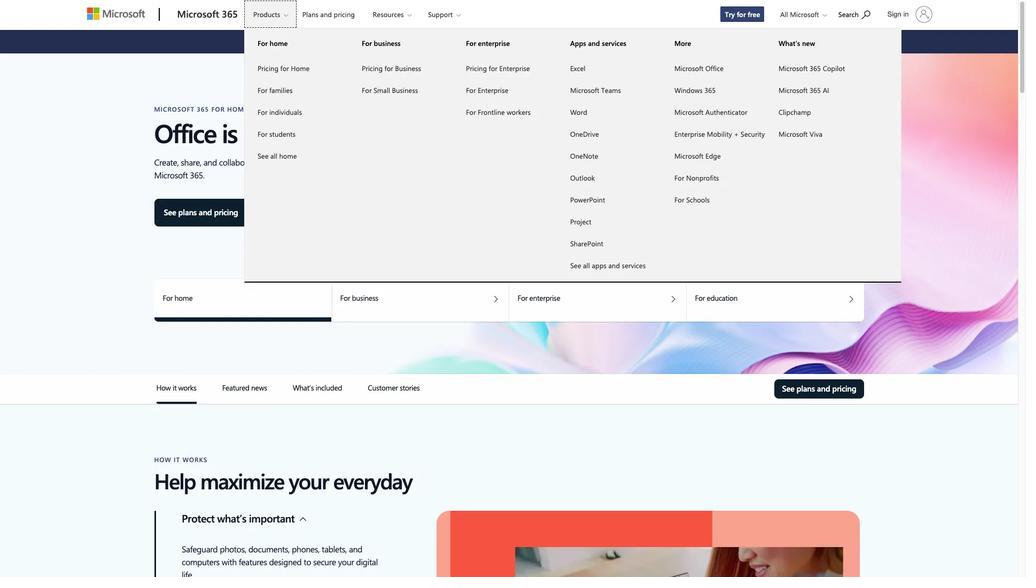 Task type: describe. For each thing, give the bounding box(es) containing it.
for nonprofits
[[674, 173, 719, 182]]

0 horizontal spatial pricing
[[214, 207, 238, 217]]

microsoft inside dropdown button
[[790, 10, 819, 19]]

business for pricing for business
[[395, 64, 421, 73]]

support button
[[419, 1, 469, 28]]

microsoft for microsoft 365 copilot
[[779, 64, 808, 73]]

small
[[374, 86, 390, 95]]

what's new element
[[766, 57, 870, 145]]

services inside see all apps and services link
[[622, 261, 646, 270]]

register now
[[583, 36, 629, 47]]

try
[[725, 10, 735, 19]]

microsoft for microsoft 365
[[177, 7, 219, 20]]

all for apps
[[583, 261, 590, 270]]

1 vertical spatial home
[[279, 151, 297, 160]]

enterprise mobility + security link
[[662, 123, 766, 145]]

how it works image
[[156, 402, 196, 404]]

what's new heading
[[766, 29, 870, 57]]

for for for enterprise
[[466, 86, 476, 95]]

everyday
[[333, 467, 412, 495]]

microsoft 365 ai link
[[766, 79, 870, 101]]

for individuals link
[[245, 101, 349, 123]]

products
[[253, 10, 280, 19]]

apps and services element
[[557, 57, 662, 276]]

0 vertical spatial now
[[614, 36, 629, 47]]

microsoft for microsoft authenticator
[[674, 107, 704, 116]]

for small business link
[[349, 79, 453, 101]]

see inside in page navigation element
[[782, 383, 794, 394]]

maximize
[[200, 467, 284, 495]]

sign in link
[[881, 2, 937, 27]]

search button
[[834, 2, 875, 26]]

powerpoint link
[[557, 189, 662, 211]]

frontline
[[478, 107, 505, 116]]

and inside in page navigation element
[[817, 383, 830, 394]]

1 vertical spatial enterprise
[[478, 86, 508, 95]]

try for free link
[[720, 6, 765, 22]]

in page navigation element
[[103, 374, 915, 404]]

plans and pricing
[[302, 10, 355, 19]]

and inside heading
[[588, 38, 600, 48]]

ai
[[823, 86, 829, 95]]

all for home
[[270, 151, 277, 160]]

new
[[802, 38, 815, 48]]

see all home
[[258, 151, 297, 160]]

0 horizontal spatial now
[[243, 115, 289, 150]]

for for free
[[737, 10, 746, 19]]

for frontline workers link
[[453, 101, 557, 123]]

microsoft for microsoft teams
[[570, 86, 599, 95]]

services inside apps and services heading
[[602, 38, 626, 48]]

for for for nonprofits
[[674, 173, 684, 182]]

for for enterprise
[[489, 64, 497, 73]]

is
[[222, 115, 237, 150]]

families
[[269, 86, 293, 95]]

for for for enterprise
[[466, 38, 476, 48]]

project link
[[557, 211, 662, 232]]

microsoft edge link
[[662, 145, 766, 167]]

0 horizontal spatial see plans and pricing
[[164, 207, 238, 217]]

teams
[[601, 86, 621, 95]]

office is now microsoft 365
[[154, 115, 439, 150]]

microsoft for microsoft viva
[[779, 129, 808, 138]]

for for for home
[[258, 38, 268, 48]]

resources button
[[364, 1, 420, 28]]

microsoft 365 link
[[172, 1, 243, 29]]

more element
[[662, 57, 766, 211]]

for students link
[[245, 123, 349, 145]]

for home
[[258, 38, 288, 48]]

for for for small business
[[362, 86, 372, 95]]

microsoft office
[[674, 64, 724, 73]]

for for for schools
[[674, 195, 684, 204]]

for enterprise link
[[453, 79, 557, 101]]

microsoft 365 copilot
[[779, 64, 845, 73]]

pricing for home link
[[245, 57, 349, 79]]

office inside microsoft office link
[[705, 64, 724, 73]]

viva
[[810, 129, 822, 138]]

pricing for enterprise link
[[453, 57, 557, 79]]

pricing inside in page navigation element
[[832, 383, 856, 394]]

copilot
[[823, 64, 845, 73]]

for small business
[[362, 86, 418, 95]]

see plans and pricing inside in page navigation element
[[782, 383, 856, 394]]

register now link
[[583, 36, 629, 48]]

0 vertical spatial see plans and pricing button
[[154, 199, 248, 227]]

onedrive
[[570, 129, 599, 138]]

microsoft 365 copilot link
[[766, 57, 870, 79]]

for enterprise element
[[453, 57, 557, 123]]

for for for individuals
[[258, 107, 267, 116]]

365 for microsoft 365 copilot
[[810, 64, 821, 73]]

help maximize your everyday
[[154, 467, 412, 495]]

search
[[838, 10, 859, 19]]

your
[[289, 467, 328, 495]]

all
[[780, 10, 788, 19]]

sign
[[888, 10, 901, 18]]

clipchamp link
[[766, 101, 870, 123]]

see all apps and services link
[[557, 254, 662, 276]]

microsoft for microsoft edge
[[674, 151, 704, 160]]

Search search field
[[833, 2, 881, 26]]

what's
[[779, 38, 800, 48]]

for business element
[[349, 57, 453, 101]]

home
[[291, 64, 310, 73]]

365 for microsoft 365 ai
[[810, 86, 821, 95]]

mobility
[[707, 129, 732, 138]]



Task type: locate. For each thing, give the bounding box(es) containing it.
for students
[[258, 129, 296, 138]]

workers
[[507, 107, 531, 116]]

now
[[614, 36, 629, 47], [243, 115, 289, 150]]

for business
[[362, 38, 401, 48]]

microsoft
[[177, 7, 219, 20], [790, 10, 819, 19], [674, 64, 704, 73], [779, 64, 808, 73], [570, 86, 599, 95], [779, 86, 808, 95], [674, 107, 704, 116], [294, 115, 395, 150], [779, 129, 808, 138], [674, 151, 704, 160]]

excel link
[[557, 57, 662, 79]]

windows 365 link
[[662, 79, 766, 101]]

for schools link
[[662, 189, 766, 211]]

for up for small business
[[385, 64, 393, 73]]

2 vertical spatial pricing
[[832, 383, 856, 394]]

2 horizontal spatial pricing
[[832, 383, 856, 394]]

for for for business
[[362, 38, 372, 48]]

for left nonprofits
[[674, 173, 684, 182]]

schools
[[686, 195, 710, 204]]

apps and services
[[570, 38, 626, 48]]

365 for windows 365
[[704, 86, 716, 95]]

see all apps and services
[[570, 261, 646, 270]]

for down pricing for enterprise at the top
[[466, 86, 476, 95]]

for families link
[[245, 79, 349, 101]]

for up for enterprise
[[489, 64, 497, 73]]

365 down for small business link
[[400, 115, 439, 150]]

nonprofits
[[686, 173, 719, 182]]

pricing up for enterprise
[[466, 64, 487, 73]]

for for business
[[385, 64, 393, 73]]

services
[[602, 38, 626, 48], [622, 261, 646, 270]]

see inside apps and services element
[[570, 261, 581, 270]]

365 left the products
[[222, 7, 238, 20]]

enterprise up for enterprise link on the top of page
[[499, 64, 530, 73]]

pricing inside for enterprise element
[[466, 64, 487, 73]]

1 vertical spatial now
[[243, 115, 289, 150]]

more heading
[[662, 29, 766, 57]]

more
[[674, 38, 691, 48]]

for right try
[[737, 10, 746, 19]]

365 left copilot
[[810, 64, 821, 73]]

0 vertical spatial plans
[[178, 207, 197, 217]]

all down for students at the left top of page
[[270, 151, 277, 160]]

for left enterprise
[[466, 38, 476, 48]]

pricing up small
[[362, 64, 383, 73]]

sign in
[[888, 10, 909, 18]]

0 horizontal spatial office
[[154, 115, 216, 150]]

business
[[395, 64, 421, 73], [392, 86, 418, 95]]

1 vertical spatial all
[[583, 261, 590, 270]]

home up 'pricing for home'
[[270, 38, 288, 48]]

windows 365
[[674, 86, 716, 95]]

support
[[428, 10, 453, 19]]

what's new
[[779, 38, 815, 48]]

1 vertical spatial see plans and pricing button
[[775, 379, 864, 399]]

for families
[[258, 86, 293, 95]]

pricing inside the for business element
[[362, 64, 383, 73]]

see plans and pricing button
[[154, 199, 248, 227], [775, 379, 864, 399]]

pricing for pricing for business
[[362, 64, 383, 73]]

1 horizontal spatial see plans and pricing button
[[775, 379, 864, 399]]

register
[[583, 36, 612, 47]]

enterprise
[[499, 64, 530, 73], [478, 86, 508, 95], [674, 129, 705, 138]]

for for for frontline workers
[[466, 107, 476, 116]]

0 vertical spatial all
[[270, 151, 277, 160]]

0 horizontal spatial see plans and pricing button
[[154, 199, 248, 227]]

for left business
[[362, 38, 372, 48]]

for nonprofits link
[[662, 167, 766, 189]]

0 horizontal spatial all
[[270, 151, 277, 160]]

office left the is
[[154, 115, 216, 150]]

microsoft teams
[[570, 86, 621, 95]]

products button
[[244, 1, 297, 28]]

0 vertical spatial home
[[270, 38, 288, 48]]

for inside 'link'
[[466, 107, 476, 116]]

office up windows 365 link
[[705, 64, 724, 73]]

2 pricing from the left
[[362, 64, 383, 73]]

microsoft authenticator
[[674, 107, 747, 116]]

apps
[[592, 261, 606, 270]]

enterprise inside more element
[[674, 129, 705, 138]]

see plans and pricing button inside in page navigation element
[[775, 379, 864, 399]]

for left the frontline
[[466, 107, 476, 116]]

outlook link
[[557, 167, 662, 189]]

clipchamp
[[779, 107, 811, 116]]

sharepoint
[[570, 239, 603, 248]]

0 vertical spatial services
[[602, 38, 626, 48]]

pricing for pricing for enterprise
[[466, 64, 487, 73]]

business down pricing for business link
[[392, 86, 418, 95]]

for left students
[[258, 129, 267, 138]]

business for for small business
[[392, 86, 418, 95]]

0 vertical spatial office
[[705, 64, 724, 73]]

0 vertical spatial business
[[395, 64, 421, 73]]

for home element
[[245, 57, 349, 167]]

for frontline workers
[[466, 107, 531, 116]]

security
[[741, 129, 765, 138]]

microsoft edge
[[674, 151, 721, 160]]

project
[[570, 217, 591, 226]]

individuals
[[269, 107, 302, 116]]

enterprise up the frontline
[[478, 86, 508, 95]]

365 inside more element
[[704, 86, 716, 95]]

free
[[748, 10, 760, 19]]

for enterprise heading
[[453, 29, 557, 57]]

microsoft viva link
[[766, 123, 870, 145]]

powerpoint
[[570, 195, 605, 204]]

for schools
[[674, 195, 710, 204]]

for left families at the left top
[[258, 86, 267, 95]]

enterprise up the microsoft edge
[[674, 129, 705, 138]]

business
[[374, 38, 401, 48]]

microsoft for microsoft office
[[674, 64, 704, 73]]

1 horizontal spatial pricing
[[362, 64, 383, 73]]

all microsoft
[[780, 10, 819, 19]]

in
[[903, 10, 909, 18]]

for left small
[[362, 86, 372, 95]]

1 pricing from the left
[[258, 64, 278, 73]]

1 vertical spatial business
[[392, 86, 418, 95]]

1 horizontal spatial now
[[614, 36, 629, 47]]

for left schools
[[674, 195, 684, 204]]

1 vertical spatial office
[[154, 115, 216, 150]]

office
[[705, 64, 724, 73], [154, 115, 216, 150]]

for home heading
[[245, 29, 349, 57]]

enterprise mobility + security
[[674, 129, 765, 138]]

for enterprise
[[466, 86, 508, 95]]

1 horizontal spatial pricing
[[334, 10, 355, 19]]

microsoft 365
[[177, 7, 238, 20]]

for for for families
[[258, 86, 267, 95]]

pricing inside the for home element
[[258, 64, 278, 73]]

word
[[570, 107, 587, 116]]

outlook
[[570, 173, 595, 182]]

home down students
[[279, 151, 297, 160]]

all microsoft button
[[772, 1, 832, 28]]

3 pricing from the left
[[466, 64, 487, 73]]

home inside heading
[[270, 38, 288, 48]]

pricing inside plans and pricing link
[[334, 10, 355, 19]]

microsoft authenticator link
[[662, 101, 766, 123]]

see plans and pricing
[[164, 207, 238, 217], [782, 383, 856, 394]]

microsoft viva
[[779, 129, 822, 138]]

all inside apps and services element
[[583, 261, 590, 270]]

enterprise
[[478, 38, 510, 48]]

+
[[734, 129, 739, 138]]

2 vertical spatial enterprise
[[674, 129, 705, 138]]

1 horizontal spatial see plans and pricing
[[782, 383, 856, 394]]

apps
[[570, 38, 586, 48]]

for down the products
[[258, 38, 268, 48]]

now right register
[[614, 36, 629, 47]]

try for free
[[725, 10, 760, 19]]

see inside the for home element
[[258, 151, 268, 160]]

onedrive link
[[557, 123, 662, 145]]

see all home link
[[245, 145, 349, 167]]

1 vertical spatial plans
[[796, 383, 815, 394]]

0 vertical spatial see plans and pricing
[[164, 207, 238, 217]]

1 vertical spatial services
[[622, 261, 646, 270]]

for for for students
[[258, 129, 267, 138]]

now up see all home
[[243, 115, 289, 150]]

help
[[154, 467, 195, 495]]

business up for small business link
[[395, 64, 421, 73]]

1 horizontal spatial office
[[705, 64, 724, 73]]

plans and pricing link
[[298, 1, 360, 26]]

pricing for enterprise
[[466, 64, 530, 73]]

home
[[270, 38, 288, 48], [279, 151, 297, 160]]

word link
[[557, 101, 662, 123]]

all left apps
[[583, 261, 590, 270]]

0 vertical spatial enterprise
[[499, 64, 530, 73]]

for enterprise
[[466, 38, 510, 48]]

pricing for business
[[362, 64, 421, 73]]

plans inside in page navigation element
[[796, 383, 815, 394]]

microsoft teams link
[[557, 79, 662, 101]]

2 horizontal spatial pricing
[[466, 64, 487, 73]]

1 vertical spatial pricing
[[214, 207, 238, 217]]

pricing up for families
[[258, 64, 278, 73]]

alert
[[352, 35, 583, 48]]

for left home
[[280, 64, 289, 73]]

onenote link
[[557, 145, 662, 167]]

apps and services heading
[[557, 29, 662, 57]]

0 horizontal spatial plans
[[178, 207, 197, 217]]

365 right windows
[[704, 86, 716, 95]]

for left "individuals"
[[258, 107, 267, 116]]

365 left the ai
[[810, 86, 821, 95]]

microsoft 365 ai
[[779, 86, 829, 95]]

for business heading
[[349, 29, 453, 57]]

plans
[[302, 10, 318, 19]]

0 vertical spatial pricing
[[334, 10, 355, 19]]

for
[[258, 38, 268, 48], [362, 38, 372, 48], [466, 38, 476, 48], [258, 86, 267, 95], [362, 86, 372, 95], [466, 86, 476, 95], [258, 107, 267, 116], [466, 107, 476, 116], [258, 129, 267, 138], [674, 173, 684, 182], [674, 195, 684, 204]]

microsoft inside 'link'
[[570, 86, 599, 95]]

pricing for pricing for home
[[258, 64, 278, 73]]

all inside the for home element
[[270, 151, 277, 160]]

for for home
[[280, 64, 289, 73]]

1 horizontal spatial all
[[583, 261, 590, 270]]

365 for microsoft 365
[[222, 7, 238, 20]]

365
[[222, 7, 238, 20], [810, 64, 821, 73], [704, 86, 716, 95], [810, 86, 821, 95], [400, 115, 439, 150]]

1 vertical spatial see plans and pricing
[[782, 383, 856, 394]]

0 horizontal spatial pricing
[[258, 64, 278, 73]]

1 horizontal spatial plans
[[796, 383, 815, 394]]

microsoft image
[[87, 7, 145, 20]]

microsoft for microsoft 365 ai
[[779, 86, 808, 95]]

excel
[[570, 64, 585, 73]]



Task type: vqa. For each thing, say whether or not it's contained in the screenshot.
Microsoft associated with Microsoft 365
yes



